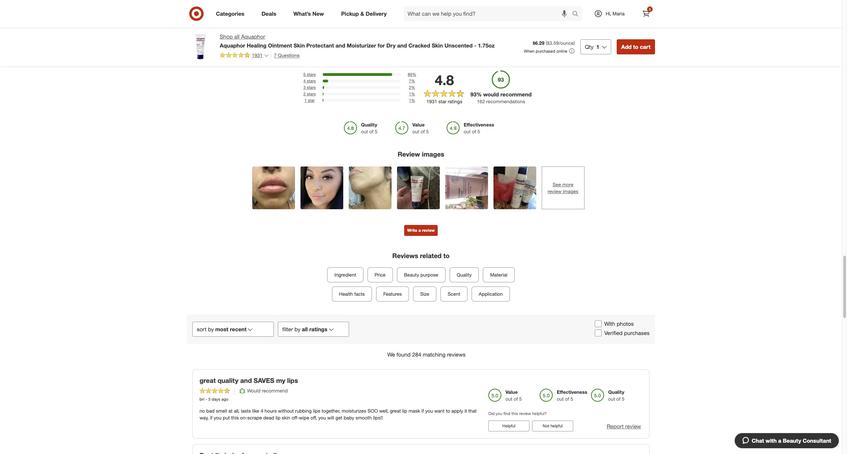 Task type: vqa. For each thing, say whether or not it's contained in the screenshot.
Direction
no



Task type: describe. For each thing, give the bounding box(es) containing it.
7 questions
[[274, 52, 300, 58]]

With photos checkbox
[[595, 321, 602, 328]]

1 vertical spatial &
[[430, 48, 435, 58]]

when purchased online
[[524, 49, 568, 54]]

categories
[[216, 10, 245, 17]]

smooth
[[356, 416, 372, 421]]

guest review image 2 of 12, zoom in image
[[301, 167, 343, 210]]

pickup & delivery link
[[336, 6, 396, 21]]

report
[[607, 424, 624, 431]]

application
[[479, 291, 503, 297]]

1.75oz
[[478, 42, 495, 49]]

1 horizontal spatial quality
[[361, 122, 378, 128]]

1 horizontal spatial effectiveness
[[557, 390, 588, 396]]

guest review image 1 of 12, zoom in image
[[252, 167, 295, 210]]

ingredient button
[[328, 268, 364, 283]]

0 horizontal spatial effectiveness
[[464, 122, 495, 128]]

rubbing
[[295, 409, 312, 415]]

recommend inside 93 % would recommend 162 recommendations
[[501, 91, 532, 98]]

what's
[[294, 10, 311, 17]]

1931 for 1931
[[252, 53, 263, 58]]

reviews related to
[[393, 252, 450, 260]]

moisturizer
[[347, 42, 377, 49]]

7 %
[[409, 79, 415, 84]]

2 skin from the left
[[432, 42, 443, 49]]

categories link
[[210, 6, 253, 21]]

1 vertical spatial quality out of 5
[[609, 390, 625, 403]]

add to cart
[[622, 43, 651, 50]]

guest ratings & reviews
[[374, 48, 468, 58]]

% inside 93 % would recommend 162 recommendations
[[477, 91, 482, 98]]

find
[[504, 412, 511, 417]]

add
[[622, 43, 632, 50]]

Verified purchases checkbox
[[595, 330, 602, 337]]

smell
[[216, 409, 227, 415]]

& inside pickup & delivery link
[[361, 10, 364, 17]]

would recommend
[[247, 389, 288, 394]]

you right off,
[[319, 416, 326, 421]]

facts
[[355, 291, 365, 297]]

stars for 5 stars
[[307, 72, 316, 77]]

helpful
[[503, 424, 516, 429]]

to inside button
[[634, 43, 639, 50]]

found
[[397, 352, 411, 359]]

purchased
[[536, 49, 556, 54]]

1 horizontal spatial value out of 5
[[506, 390, 522, 403]]

hi,
[[606, 11, 612, 16]]

would
[[484, 91, 499, 98]]

% for 2 stars
[[412, 91, 415, 97]]

7 for 7 questions
[[274, 52, 277, 58]]

on-
[[240, 416, 248, 421]]

stars for 2 stars
[[307, 91, 316, 97]]

1 horizontal spatial value
[[506, 390, 518, 396]]

want
[[435, 409, 445, 415]]

online
[[557, 49, 568, 54]]

4 inside no bad smell at all, lasts like 4 hours without rubbing lips together, moisturizes soo well, great lip mask if you want to apply it that way, if you put this on-scrape dead lip skin off-wipe off, you will get baby smooth lips!!
[[261, 409, 264, 415]]

well,
[[380, 409, 389, 415]]

not helpful
[[543, 424, 563, 429]]

guest review image 6 of 12, zoom in image
[[494, 167, 537, 210]]

0 horizontal spatial value
[[413, 122, 425, 128]]

$3.59
[[548, 40, 559, 46]]

1 horizontal spatial 3
[[304, 85, 306, 90]]

review images
[[398, 151, 445, 158]]

1 skin from the left
[[294, 42, 305, 49]]

you down smell
[[214, 416, 222, 421]]

material button
[[483, 268, 515, 283]]

scent
[[448, 291, 461, 297]]

put
[[223, 416, 230, 421]]

no
[[200, 409, 205, 415]]

284
[[413, 352, 422, 359]]

protectant
[[307, 42, 334, 49]]

it
[[465, 409, 468, 415]]

mask
[[409, 409, 420, 415]]

lasts
[[241, 409, 251, 415]]

hi, maria
[[606, 11, 625, 16]]

saves
[[254, 377, 275, 385]]

qty 1
[[585, 43, 600, 50]]

0 horizontal spatial lips
[[287, 377, 298, 385]]

% for 4 stars
[[412, 79, 415, 84]]

qty
[[585, 43, 594, 50]]

0 horizontal spatial if
[[210, 416, 213, 421]]

report review
[[607, 424, 642, 431]]

days
[[212, 397, 221, 403]]

dead
[[264, 416, 274, 421]]

by for sort by
[[208, 326, 214, 333]]

162
[[477, 99, 485, 105]]

add to cart button
[[617, 39, 656, 54]]

material
[[491, 272, 508, 278]]

way,
[[200, 416, 209, 421]]

great inside no bad smell at all, lasts like 4 hours without rubbing lips together, moisturizes soo well, great lip mask if you want to apply it that way, if you put this on-scrape dead lip skin off-wipe off, you will get baby smooth lips!!
[[390, 409, 401, 415]]

0 horizontal spatial great
[[200, 377, 216, 385]]

1 horizontal spatial ratings
[[448, 99, 463, 104]]

1 vertical spatial to
[[444, 252, 450, 260]]

review right write
[[422, 228, 435, 233]]

star for 1931
[[439, 99, 447, 104]]

0 horizontal spatial lip
[[276, 416, 281, 421]]

deals
[[262, 10, 277, 17]]

get
[[336, 416, 343, 421]]

ratings
[[399, 48, 427, 58]]

new
[[313, 10, 324, 17]]

delivery
[[366, 10, 387, 17]]

did
[[489, 412, 495, 417]]

stars for 4 stars
[[307, 79, 316, 84]]

1 vertical spatial effectiveness out of 5
[[557, 390, 588, 403]]

5 stars
[[304, 72, 316, 77]]

shop
[[220, 33, 233, 40]]

/ounce
[[559, 40, 574, 46]]

we found 284 matching reviews
[[388, 352, 466, 359]]

4.8
[[435, 72, 454, 88]]

(
[[546, 40, 548, 46]]

1 vertical spatial recommend
[[262, 389, 288, 394]]

helpful?
[[533, 412, 547, 417]]

0 horizontal spatial effectiveness out of 5
[[464, 122, 495, 135]]

chat with a beauty consultant
[[752, 438, 832, 445]]

1 % for stars
[[409, 91, 415, 97]]

pickup
[[341, 10, 359, 17]]

0 horizontal spatial value out of 5
[[413, 122, 429, 135]]

quality
[[457, 272, 472, 278]]

ointment
[[268, 42, 292, 49]]

scrape
[[248, 416, 262, 421]]

review inside see more review images
[[548, 189, 562, 194]]

What can we help you find? suggestions appear below search field
[[404, 6, 574, 21]]

this inside no bad smell at all, lasts like 4 hours without rubbing lips together, moisturizes soo well, great lip mask if you want to apply it that way, if you put this on-scrape dead lip skin off-wipe off, you will get baby smooth lips!!
[[231, 416, 239, 421]]

like
[[252, 409, 260, 415]]



Task type: locate. For each thing, give the bounding box(es) containing it.
1 by from the left
[[208, 326, 214, 333]]

1 horizontal spatial images
[[563, 189, 579, 194]]

1 vertical spatial effectiveness
[[557, 390, 588, 396]]

1 horizontal spatial recommend
[[501, 91, 532, 98]]

0 vertical spatial if
[[422, 409, 424, 415]]

beauty inside button
[[784, 438, 802, 445]]

4 down 5 stars
[[304, 79, 306, 84]]

review right report
[[626, 424, 642, 431]]

photos
[[617, 321, 634, 328]]

2 up 1 star
[[304, 91, 306, 97]]

star down 2 stars
[[308, 98, 315, 103]]

)
[[574, 40, 576, 46]]

a right write
[[419, 228, 421, 233]]

and up the would
[[240, 377, 252, 385]]

4 stars from the top
[[307, 91, 316, 97]]

0 horizontal spatial ratings
[[310, 326, 328, 333]]

1 vertical spatial 1931
[[427, 99, 438, 104]]

at
[[229, 409, 233, 415]]

0 horizontal spatial quality out of 5
[[361, 122, 378, 135]]

0 vertical spatial reviews
[[437, 48, 468, 58]]

1 vertical spatial 7
[[409, 79, 412, 84]]

by for filter by
[[295, 326, 301, 333]]

stars up 1 star
[[307, 91, 316, 97]]

healing
[[247, 42, 267, 49]]

0 horizontal spatial star
[[308, 98, 315, 103]]

great up bri
[[200, 377, 216, 385]]

without
[[278, 409, 294, 415]]

1 horizontal spatial lip
[[403, 409, 408, 415]]

if
[[422, 409, 424, 415], [210, 416, 213, 421]]

search button
[[570, 6, 586, 23]]

$6.29
[[533, 40, 545, 46]]

0 vertical spatial images
[[422, 151, 445, 158]]

% for 5 stars
[[413, 72, 417, 77]]

1 vertical spatial lips
[[313, 409, 321, 415]]

beauty right 'with' in the right bottom of the page
[[784, 438, 802, 445]]

1 horizontal spatial 2
[[409, 85, 412, 90]]

helpful button
[[489, 421, 530, 432]]

maria
[[613, 11, 625, 16]]

1 horizontal spatial this
[[512, 412, 519, 417]]

bri
[[200, 397, 205, 403]]

great
[[200, 377, 216, 385], [390, 409, 401, 415]]

ratings down 4.8
[[448, 99, 463, 104]]

2 down 7 %
[[409, 85, 412, 90]]

4 right like
[[261, 409, 264, 415]]

0 vertical spatial great
[[200, 377, 216, 385]]

recommend down my
[[262, 389, 288, 394]]

1 vertical spatial 2
[[304, 91, 306, 97]]

stars down 5 stars
[[307, 79, 316, 84]]

out
[[361, 129, 368, 135], [413, 129, 420, 135], [464, 129, 471, 135], [506, 397, 513, 403], [557, 397, 564, 403], [609, 397, 616, 403]]

89
[[408, 72, 413, 77]]

and right protectant
[[336, 42, 346, 49]]

review down see
[[548, 189, 562, 194]]

if right mask
[[422, 409, 424, 415]]

1 vertical spatial a
[[779, 438, 782, 445]]

0 horizontal spatial images
[[422, 151, 445, 158]]

price
[[375, 272, 386, 278]]

7 down 'ointment'
[[274, 52, 277, 58]]

4 stars
[[304, 79, 316, 84]]

verified
[[605, 330, 623, 337]]

what's new
[[294, 10, 324, 17]]

aquaphor up healing
[[241, 33, 265, 40]]

0 vertical spatial lip
[[403, 409, 408, 415]]

1 vertical spatial 4
[[261, 409, 264, 415]]

all right filter
[[302, 326, 308, 333]]

lips right my
[[287, 377, 298, 385]]

review
[[398, 151, 420, 158]]

beauty inside button
[[404, 272, 420, 278]]

a
[[419, 228, 421, 233], [779, 438, 782, 445]]

we
[[388, 352, 395, 359]]

effectiveness out of 5 up the helpful
[[557, 390, 588, 403]]

by right filter
[[295, 326, 301, 333]]

1 vertical spatial aquaphor
[[220, 42, 245, 49]]

0 horizontal spatial 3
[[208, 397, 211, 403]]

value out of 5 up did you find this review helpful?
[[506, 390, 522, 403]]

& right "pickup"
[[361, 10, 364, 17]]

1 vertical spatial 3
[[208, 397, 211, 403]]

0 horizontal spatial this
[[231, 416, 239, 421]]

sort
[[197, 326, 207, 333]]

great quality and saves my lips
[[200, 377, 298, 385]]

1931
[[252, 53, 263, 58], [427, 99, 438, 104]]

1 horizontal spatial -
[[475, 42, 477, 49]]

value up the find
[[506, 390, 518, 396]]

0 horizontal spatial by
[[208, 326, 214, 333]]

a inside button
[[419, 228, 421, 233]]

guest review image 4 of 12, zoom in image
[[397, 167, 440, 210]]

size
[[421, 291, 430, 297]]

0 vertical spatial effectiveness out of 5
[[464, 122, 495, 135]]

to inside no bad smell at all, lasts like 4 hours without rubbing lips together, moisturizes soo well, great lip mask if you want to apply it that way, if you put this on-scrape dead lip skin off-wipe off, you will get baby smooth lips!!
[[446, 409, 451, 415]]

1 horizontal spatial and
[[336, 42, 346, 49]]

7 down 89
[[409, 79, 412, 84]]

price button
[[368, 268, 393, 283]]

images down more
[[563, 189, 579, 194]]

1 horizontal spatial 4
[[304, 79, 306, 84]]

quality out of 5
[[361, 122, 378, 135], [609, 390, 625, 403]]

write a review
[[408, 228, 435, 233]]

unscented
[[445, 42, 473, 49]]

1 horizontal spatial skin
[[432, 42, 443, 49]]

features
[[384, 291, 402, 297]]

stars for 3 stars
[[307, 85, 316, 90]]

recommend
[[501, 91, 532, 98], [262, 389, 288, 394]]

& right ratings
[[430, 48, 435, 58]]

when
[[524, 49, 535, 54]]

1 horizontal spatial beauty
[[784, 438, 802, 445]]

0 vertical spatial quality
[[361, 122, 378, 128]]

2 for 2 %
[[409, 85, 412, 90]]

2 horizontal spatial quality
[[609, 390, 625, 396]]

1 horizontal spatial great
[[390, 409, 401, 415]]

a right 'with' in the right bottom of the page
[[779, 438, 782, 445]]

3 stars from the top
[[307, 85, 316, 90]]

2 by from the left
[[295, 326, 301, 333]]

0 horizontal spatial 7
[[274, 52, 277, 58]]

93
[[471, 91, 477, 98]]

to right related
[[444, 252, 450, 260]]

1 vertical spatial reviews
[[393, 252, 419, 260]]

reviews
[[447, 352, 466, 359]]

1931 for 1931 star ratings
[[427, 99, 438, 104]]

reviews up 4.8
[[437, 48, 468, 58]]

1 vertical spatial value out of 5
[[506, 390, 522, 403]]

a inside button
[[779, 438, 782, 445]]

1 vertical spatial great
[[390, 409, 401, 415]]

0 horizontal spatial beauty
[[404, 272, 420, 278]]

0 horizontal spatial all
[[234, 33, 240, 40]]

ratings right filter
[[310, 326, 328, 333]]

to right the add
[[634, 43, 639, 50]]

review left helpful?
[[520, 412, 532, 417]]

0 vertical spatial aquaphor
[[241, 33, 265, 40]]

all right shop
[[234, 33, 240, 40]]

1 horizontal spatial effectiveness out of 5
[[557, 390, 588, 403]]

0 horizontal spatial reviews
[[393, 252, 419, 260]]

0 vertical spatial &
[[361, 10, 364, 17]]

and right the dry
[[398, 42, 407, 49]]

stars down 4 stars
[[307, 85, 316, 90]]

lips!!
[[373, 416, 383, 421]]

review inside button
[[626, 424, 642, 431]]

1 horizontal spatial reviews
[[437, 48, 468, 58]]

reviews
[[437, 48, 468, 58], [393, 252, 419, 260]]

great right well,
[[390, 409, 401, 415]]

my
[[276, 377, 286, 385]]

% for 3 stars
[[412, 85, 415, 90]]

skin up questions on the top left
[[294, 42, 305, 49]]

1 horizontal spatial 7
[[409, 79, 412, 84]]

1 vertical spatial images
[[563, 189, 579, 194]]

0 vertical spatial to
[[634, 43, 639, 50]]

see
[[553, 182, 562, 188]]

by right 'sort'
[[208, 326, 214, 333]]

with photos
[[605, 321, 634, 328]]

2 stars from the top
[[307, 79, 316, 84]]

1 vertical spatial beauty
[[784, 438, 802, 445]]

with
[[766, 438, 777, 445]]

features button
[[376, 287, 409, 302]]

with
[[605, 321, 616, 328]]

5 link
[[639, 6, 654, 21]]

aquaphor down shop
[[220, 42, 245, 49]]

0 vertical spatial all
[[234, 33, 240, 40]]

star for 1
[[308, 98, 315, 103]]

0 vertical spatial 4
[[304, 79, 306, 84]]

0 horizontal spatial skin
[[294, 42, 305, 49]]

0 horizontal spatial -
[[206, 397, 207, 403]]

1 vertical spatial value
[[506, 390, 518, 396]]

3 down 4 stars
[[304, 85, 306, 90]]

3 stars
[[304, 85, 316, 90]]

skin right cracked
[[432, 42, 443, 49]]

all,
[[234, 409, 240, 415]]

1 star
[[305, 98, 315, 103]]

baby
[[344, 416, 355, 421]]

2 horizontal spatial and
[[398, 42, 407, 49]]

wipe
[[299, 416, 310, 421]]

1 horizontal spatial a
[[779, 438, 782, 445]]

effectiveness out of 5 down 162
[[464, 122, 495, 135]]

star down 4.8
[[439, 99, 447, 104]]

report review button
[[607, 424, 642, 431]]

5
[[650, 7, 652, 11], [304, 72, 306, 77], [375, 129, 378, 135], [427, 129, 429, 135], [478, 129, 481, 135], [520, 397, 522, 403], [571, 397, 574, 403], [623, 397, 625, 403]]

image of aquaphor healing ointment skin protectant and moisturizer for dry and cracked skin unscented - 1.75oz image
[[187, 33, 214, 60]]

cart
[[641, 43, 651, 50]]

1 horizontal spatial 1931
[[427, 99, 438, 104]]

helpful
[[551, 424, 563, 429]]

images right review
[[422, 151, 445, 158]]

chat
[[752, 438, 765, 445]]

0 vertical spatial a
[[419, 228, 421, 233]]

ingredient
[[335, 272, 356, 278]]

related
[[420, 252, 442, 260]]

what's new link
[[288, 6, 333, 21]]

all inside shop all aquaphor aquaphor healing ointment skin protectant and moisturizer for dry and cracked skin unscented - 1.75oz
[[234, 33, 240, 40]]

consultant
[[804, 438, 832, 445]]

1 vertical spatial -
[[206, 397, 207, 403]]

7 for 7 %
[[409, 79, 412, 84]]

1 horizontal spatial if
[[422, 409, 424, 415]]

0 horizontal spatial a
[[419, 228, 421, 233]]

0 vertical spatial effectiveness
[[464, 122, 495, 128]]

0 horizontal spatial 1931
[[252, 53, 263, 58]]

skin
[[282, 416, 291, 421]]

lip left the skin in the left of the page
[[276, 416, 281, 421]]

hours
[[265, 409, 277, 415]]

-
[[475, 42, 477, 49], [206, 397, 207, 403]]

0 vertical spatial value
[[413, 122, 425, 128]]

scent button
[[441, 287, 468, 302]]

matching
[[423, 352, 446, 359]]

2 for 2 stars
[[304, 91, 306, 97]]

0 vertical spatial value out of 5
[[413, 122, 429, 135]]

1931 down healing
[[252, 53, 263, 58]]

0 vertical spatial -
[[475, 42, 477, 49]]

you right did
[[496, 412, 503, 417]]

1 horizontal spatial &
[[430, 48, 435, 58]]

2 %
[[409, 85, 415, 90]]

- inside shop all aquaphor aquaphor healing ointment skin protectant and moisturizer for dry and cracked skin unscented - 1.75oz
[[475, 42, 477, 49]]

1 vertical spatial all
[[302, 326, 308, 333]]

2 vertical spatial to
[[446, 409, 451, 415]]

- left 1.75oz
[[475, 42, 477, 49]]

1 % for star
[[409, 98, 415, 103]]

lips inside no bad smell at all, lasts like 4 hours without rubbing lips together, moisturizes soo well, great lip mask if you want to apply it that way, if you put this on-scrape dead lip skin off-wipe off, you will get baby smooth lips!!
[[313, 409, 321, 415]]

if down "bad"
[[210, 416, 213, 421]]

all
[[234, 33, 240, 40], [302, 326, 308, 333]]

moisturizes
[[342, 409, 367, 415]]

sort by most recent
[[197, 326, 247, 333]]

- right bri
[[206, 397, 207, 403]]

guest
[[374, 48, 396, 58]]

this right the find
[[512, 412, 519, 417]]

1 horizontal spatial lips
[[313, 409, 321, 415]]

dry
[[387, 42, 396, 49]]

1 horizontal spatial quality out of 5
[[609, 390, 625, 403]]

aquaphor
[[241, 33, 265, 40], [220, 42, 245, 49]]

images inside see more review images
[[563, 189, 579, 194]]

guest review image 3 of 12, zoom in image
[[349, 167, 392, 210]]

0 horizontal spatial and
[[240, 377, 252, 385]]

0 vertical spatial ratings
[[448, 99, 463, 104]]

search
[[570, 11, 586, 18]]

1931 down 4.8
[[427, 99, 438, 104]]

beauty left purpose
[[404, 272, 420, 278]]

1 1 % from the top
[[409, 91, 415, 97]]

1 vertical spatial quality
[[218, 377, 239, 385]]

0 horizontal spatial quality
[[218, 377, 239, 385]]

3 left days
[[208, 397, 211, 403]]

0 horizontal spatial 2
[[304, 91, 306, 97]]

0 vertical spatial 1 %
[[409, 91, 415, 97]]

to right want
[[446, 409, 451, 415]]

value out of 5 up review images on the top of the page
[[413, 122, 429, 135]]

0 vertical spatial 3
[[304, 85, 306, 90]]

value up review images on the top of the page
[[413, 122, 425, 128]]

reviews up beauty purpose
[[393, 252, 419, 260]]

filter by all ratings
[[283, 326, 328, 333]]

stars up 4 stars
[[307, 72, 316, 77]]

0 horizontal spatial recommend
[[262, 389, 288, 394]]

0 vertical spatial 1931
[[252, 53, 263, 58]]

2 vertical spatial quality
[[609, 390, 625, 396]]

together,
[[322, 409, 341, 415]]

0 vertical spatial lips
[[287, 377, 298, 385]]

lip left mask
[[403, 409, 408, 415]]

this down all,
[[231, 416, 239, 421]]

0 horizontal spatial &
[[361, 10, 364, 17]]

1 stars from the top
[[307, 72, 316, 77]]

2 stars
[[304, 91, 316, 97]]

recommend up recommendations
[[501, 91, 532, 98]]

1 vertical spatial ratings
[[310, 326, 328, 333]]

% for 1 star
[[412, 98, 415, 103]]

2 1 % from the top
[[409, 98, 415, 103]]

you left want
[[426, 409, 433, 415]]

0 vertical spatial quality out of 5
[[361, 122, 378, 135]]

1 vertical spatial if
[[210, 416, 213, 421]]

lips
[[287, 377, 298, 385], [313, 409, 321, 415]]

0 vertical spatial recommend
[[501, 91, 532, 98]]

guest review image 5 of 12, zoom in image
[[446, 167, 488, 210]]

lips up off,
[[313, 409, 321, 415]]



